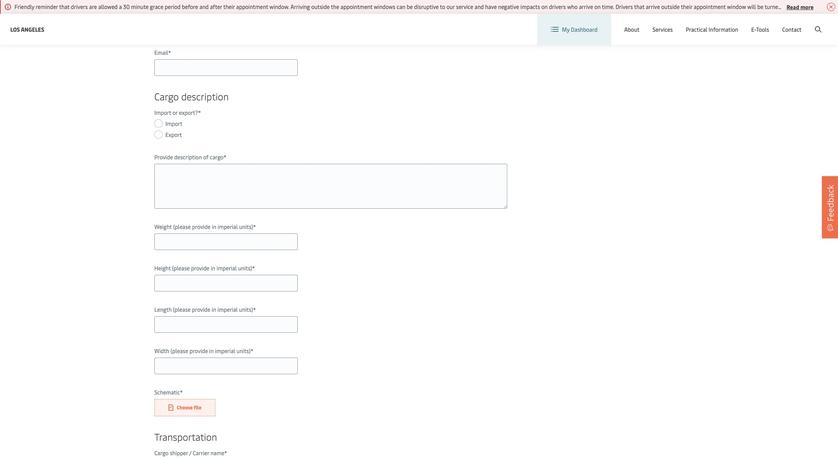 Task type: describe. For each thing, give the bounding box(es) containing it.
height (please provide in imperial units)
[[155, 264, 252, 272]]

1 and from the left
[[200, 3, 209, 10]]

2 and from the left
[[475, 3, 484, 10]]

practical information
[[686, 26, 739, 33]]

2 be from the left
[[758, 3, 764, 10]]

minute
[[131, 3, 149, 10]]

30
[[123, 3, 130, 10]]

friendly reminder that drivers are allowed a 30 minute grace period before and after their appointment window. arriving outside the appointment windows can be disruptive to our service and have negative impacts on drivers who arrive on time. drivers that arrive outside their appointment window will be turned away. to receive future
[[14, 3, 839, 10]]

have
[[486, 3, 497, 10]]

contact
[[783, 26, 802, 33]]

shipper
[[170, 449, 188, 457]]

units) for weight (please provide in imperial units)
[[239, 223, 253, 230]]

1 drivers from the left
[[71, 3, 88, 10]]

1 their from the left
[[223, 3, 235, 10]]

choose file button
[[155, 399, 216, 416]]

impacts
[[521, 3, 540, 10]]

friendly
[[14, 3, 34, 10]]

carrier
[[193, 449, 209, 457]]

switch location button
[[634, 20, 684, 28]]

1 appointment from the left
[[236, 3, 268, 10]]

read
[[787, 3, 800, 11]]

angeles
[[21, 25, 44, 33]]

imperial for height (please provide in imperial units)
[[217, 264, 237, 272]]

after
[[210, 3, 222, 10]]

Phone telephone field
[[155, 18, 298, 34]]

0 vertical spatial /
[[784, 20, 787, 28]]

global menu button
[[691, 14, 744, 34]]

description for cargo
[[181, 90, 229, 103]]

1 outside from the left
[[312, 3, 330, 10]]

(please for height
[[172, 264, 190, 272]]

Provide description of cargo text field
[[155, 164, 508, 209]]

width
[[155, 347, 169, 355]]

e-
[[752, 26, 757, 33]]

weight (please provide in imperial units)
[[155, 223, 253, 230]]

more
[[801, 3, 814, 11]]

login / create account link
[[757, 14, 826, 34]]

2 arrive from the left
[[646, 3, 660, 10]]

read more button
[[787, 2, 814, 11]]

location
[[662, 20, 684, 28]]

name
[[211, 449, 225, 457]]

about
[[625, 26, 640, 33]]

about button
[[625, 14, 640, 45]]

provide description of cargo
[[155, 153, 224, 161]]

weight
[[155, 223, 172, 230]]

export?
[[179, 109, 198, 116]]

imperial for width (please provide in imperial units)
[[215, 347, 235, 355]]

1 arrive from the left
[[579, 3, 594, 10]]

(please for length
[[173, 306, 191, 313]]

0 horizontal spatial /
[[189, 449, 192, 457]]

provide for weight
[[192, 223, 211, 230]]

Width (please provide in imperial units) text field
[[155, 358, 298, 374]]

a
[[119, 3, 122, 10]]

2 their from the left
[[681, 3, 693, 10]]

dashboard
[[571, 26, 598, 33]]

time.
[[602, 3, 615, 10]]

length
[[155, 306, 172, 313]]

phone
[[155, 7, 170, 15]]

my dashboard button
[[551, 14, 598, 45]]

los angeles
[[10, 25, 44, 33]]

drivers
[[616, 3, 633, 10]]

in for length (please provide in imperial units)
[[212, 306, 216, 313]]

1 be from the left
[[407, 3, 413, 10]]

arriving
[[291, 3, 310, 10]]

switch
[[645, 20, 661, 28]]

global
[[706, 20, 722, 28]]

cargo shipper / carrier name
[[155, 449, 225, 457]]

imperial for weight (please provide in imperial units)
[[218, 223, 238, 230]]

length (please provide in imperial units)
[[155, 306, 253, 313]]

height
[[155, 264, 171, 272]]

import for import or export?
[[155, 109, 171, 116]]

will
[[748, 3, 757, 10]]

in for height (please provide in imperial units)
[[211, 264, 215, 272]]

menu
[[723, 20, 737, 28]]

import or export?
[[155, 109, 198, 116]]

grace
[[150, 3, 164, 10]]

windows
[[374, 3, 396, 10]]

los angeles link
[[10, 25, 44, 34]]

are
[[89, 3, 97, 10]]

practical information button
[[686, 14, 739, 45]]

away. to
[[783, 3, 804, 10]]

provide for width
[[190, 347, 208, 355]]

can
[[397, 3, 406, 10]]

units) for width (please provide in imperial units)
[[237, 347, 251, 355]]

close alert image
[[828, 3, 836, 11]]

the
[[331, 3, 339, 10]]

cargo
[[210, 153, 224, 161]]

1 on from the left
[[542, 3, 548, 10]]

email
[[155, 49, 168, 56]]

units) for length (please provide in imperial units)
[[239, 306, 253, 313]]

feedback button
[[823, 176, 839, 238]]

services button
[[653, 14, 673, 45]]

login / create account
[[770, 20, 826, 28]]



Task type: vqa. For each thing, say whether or not it's contained in the screenshot.
'at'
no



Task type: locate. For each thing, give the bounding box(es) containing it.
provide for length
[[192, 306, 211, 313]]

disruptive
[[414, 3, 439, 10]]

1 horizontal spatial on
[[595, 3, 601, 10]]

schematic
[[155, 388, 180, 396]]

import for import
[[166, 120, 182, 127]]

units)
[[239, 223, 253, 230], [238, 264, 252, 272], [239, 306, 253, 313], [237, 347, 251, 355]]

units) up weight (please provide in imperial units) text field
[[239, 223, 253, 230]]

imperial for length (please provide in imperial units)
[[218, 306, 238, 313]]

our
[[447, 3, 455, 10]]

1 cargo from the top
[[155, 90, 179, 103]]

description
[[181, 90, 229, 103], [174, 153, 202, 161]]

/
[[784, 20, 787, 28], [189, 449, 192, 457]]

0 vertical spatial description
[[181, 90, 229, 103]]

and left have
[[475, 3, 484, 10]]

drivers left the who
[[549, 3, 566, 10]]

and left after
[[200, 3, 209, 10]]

0 horizontal spatial be
[[407, 3, 413, 10]]

who
[[568, 3, 578, 10]]

imperial up width (please provide in imperial units) 'text box'
[[215, 347, 235, 355]]

be right can
[[407, 3, 413, 10]]

export
[[166, 131, 182, 138]]

switch location
[[645, 20, 684, 28]]

cargo description
[[155, 90, 229, 103]]

feedback
[[825, 185, 837, 221]]

1 vertical spatial /
[[189, 449, 192, 457]]

import
[[155, 109, 171, 116], [166, 120, 182, 127]]

their up location
[[681, 3, 693, 10]]

provide up height (please provide in imperial units) text box
[[191, 264, 210, 272]]

1 horizontal spatial appointment
[[341, 3, 373, 10]]

los
[[10, 25, 20, 33]]

arrive
[[579, 3, 594, 10], [646, 3, 660, 10]]

choose file
[[177, 404, 201, 411]]

imperial up weight (please provide in imperial units) text field
[[218, 223, 238, 230]]

outside left the
[[312, 3, 330, 10]]

receive
[[805, 3, 822, 10]]

cargo up or on the top
[[155, 90, 179, 103]]

outside up location
[[662, 3, 680, 10]]

outside
[[312, 3, 330, 10], [662, 3, 680, 10]]

0 horizontal spatial appointment
[[236, 3, 268, 10]]

provide up width (please provide in imperial units) 'text box'
[[190, 347, 208, 355]]

(please right the width
[[171, 347, 188, 355]]

Height (please provide in imperial units) text field
[[155, 275, 298, 291]]

2 horizontal spatial appointment
[[694, 3, 726, 10]]

e-tools button
[[752, 14, 770, 45]]

(please for width
[[171, 347, 188, 355]]

reminder
[[36, 3, 58, 10]]

that
[[59, 3, 70, 10], [635, 3, 645, 10]]

Length (please provide in imperial units) text field
[[155, 316, 298, 333]]

2 on from the left
[[595, 3, 601, 10]]

in up width (please provide in imperial units) 'text box'
[[209, 347, 214, 355]]

that right reminder at the left top of page
[[59, 3, 70, 10]]

1 horizontal spatial be
[[758, 3, 764, 10]]

e-tools
[[752, 26, 770, 33]]

appointment
[[236, 3, 268, 10], [341, 3, 373, 10], [694, 3, 726, 10]]

in up height (please provide in imperial units) text box
[[211, 264, 215, 272]]

information
[[709, 26, 739, 33]]

3 appointment from the left
[[694, 3, 726, 10]]

in for width (please provide in imperial units)
[[209, 347, 214, 355]]

/ right login
[[784, 20, 787, 28]]

appointment left window.
[[236, 3, 268, 10]]

cargo
[[155, 90, 179, 103], [155, 449, 169, 457]]

provide for height
[[191, 264, 210, 272]]

provide up length (please provide in imperial units) text field
[[192, 306, 211, 313]]

1 horizontal spatial arrive
[[646, 3, 660, 10]]

1 horizontal spatial and
[[475, 3, 484, 10]]

1 horizontal spatial outside
[[662, 3, 680, 10]]

that right drivers
[[635, 3, 645, 10]]

service
[[456, 3, 474, 10]]

of
[[203, 153, 209, 161]]

description up export?
[[181, 90, 229, 103]]

choose
[[177, 404, 193, 411]]

appointment up global
[[694, 3, 726, 10]]

0 horizontal spatial drivers
[[71, 3, 88, 10]]

(please for weight
[[173, 223, 191, 230]]

their right after
[[223, 3, 235, 10]]

(please right length
[[173, 306, 191, 313]]

2 cargo from the top
[[155, 449, 169, 457]]

contact button
[[783, 14, 802, 45]]

description for provide
[[174, 153, 202, 161]]

window
[[728, 3, 747, 10]]

and
[[200, 3, 209, 10], [475, 3, 484, 10]]

1 horizontal spatial their
[[681, 3, 693, 10]]

on left time.
[[595, 3, 601, 10]]

turned
[[765, 3, 782, 10]]

drivers
[[71, 3, 88, 10], [549, 3, 566, 10]]

1 horizontal spatial drivers
[[549, 3, 566, 10]]

negative
[[499, 3, 520, 10]]

in for weight (please provide in imperial units)
[[212, 223, 216, 230]]

allowed
[[98, 3, 118, 10]]

or
[[173, 109, 178, 116]]

1 horizontal spatial /
[[784, 20, 787, 28]]

0 horizontal spatial their
[[223, 3, 235, 10]]

2 outside from the left
[[662, 3, 680, 10]]

global menu
[[706, 20, 737, 28]]

units) up height (please provide in imperial units) text box
[[238, 264, 252, 272]]

to
[[440, 3, 446, 10]]

0 horizontal spatial and
[[200, 3, 209, 10]]

2 appointment from the left
[[341, 3, 373, 10]]

in up length (please provide in imperial units) text field
[[212, 306, 216, 313]]

cargo left shipper
[[155, 449, 169, 457]]

1 vertical spatial description
[[174, 153, 202, 161]]

import left or on the top
[[155, 109, 171, 116]]

before
[[182, 3, 198, 10]]

0 horizontal spatial outside
[[312, 3, 330, 10]]

login
[[770, 20, 783, 28]]

0 horizontal spatial that
[[59, 3, 70, 10]]

arrive up the switch
[[646, 3, 660, 10]]

services
[[653, 26, 673, 33]]

Email email field
[[155, 59, 298, 76]]

read more
[[787, 3, 814, 11]]

2 drivers from the left
[[549, 3, 566, 10]]

create
[[788, 20, 804, 28]]

imperial up height (please provide in imperial units) text box
[[217, 264, 237, 272]]

0 vertical spatial cargo
[[155, 90, 179, 103]]

provide up weight (please provide in imperial units) text field
[[192, 223, 211, 230]]

drivers left are
[[71, 3, 88, 10]]

my dashboard
[[562, 26, 598, 33]]

be right will
[[758, 3, 764, 10]]

imperial up length (please provide in imperial units) text field
[[218, 306, 238, 313]]

provide
[[155, 153, 173, 161]]

2 that from the left
[[635, 3, 645, 10]]

cargo for cargo shipper / carrier name
[[155, 449, 169, 457]]

account
[[805, 20, 826, 28]]

in up weight (please provide in imperial units) text field
[[212, 223, 216, 230]]

units) up width (please provide in imperial units) 'text box'
[[237, 347, 251, 355]]

1 vertical spatial cargo
[[155, 449, 169, 457]]

my
[[562, 26, 570, 33]]

width (please provide in imperial units)
[[155, 347, 251, 355]]

appointment right the
[[341, 3, 373, 10]]

provide
[[192, 223, 211, 230], [191, 264, 210, 272], [192, 306, 211, 313], [190, 347, 208, 355]]

units) up length (please provide in imperial units) text field
[[239, 306, 253, 313]]

on right impacts
[[542, 3, 548, 10]]

(please right weight
[[173, 223, 191, 230]]

units) for height (please provide in imperial units)
[[238, 264, 252, 272]]

Weight (please provide in imperial units) text field
[[155, 233, 298, 250]]

0 vertical spatial import
[[155, 109, 171, 116]]

cargo for cargo description
[[155, 90, 179, 103]]

1 that from the left
[[59, 3, 70, 10]]

0 horizontal spatial arrive
[[579, 3, 594, 10]]

1 vertical spatial import
[[166, 120, 182, 127]]

import up export
[[166, 120, 182, 127]]

file
[[194, 404, 201, 411]]

practical
[[686, 26, 708, 33]]

1 horizontal spatial that
[[635, 3, 645, 10]]

None radio
[[155, 119, 163, 128], [155, 130, 163, 139], [155, 119, 163, 128], [155, 130, 163, 139]]

imperial
[[218, 223, 238, 230], [217, 264, 237, 272], [218, 306, 238, 313], [215, 347, 235, 355]]

(please right "height" on the left of the page
[[172, 264, 190, 272]]

arrive right the who
[[579, 3, 594, 10]]

their
[[223, 3, 235, 10], [681, 3, 693, 10]]

period
[[165, 3, 181, 10]]

transportation
[[155, 430, 217, 443]]

(please
[[173, 223, 191, 230], [172, 264, 190, 272], [173, 306, 191, 313], [171, 347, 188, 355]]

description left "of"
[[174, 153, 202, 161]]

window.
[[270, 3, 290, 10]]

/ left the carrier
[[189, 449, 192, 457]]

0 horizontal spatial on
[[542, 3, 548, 10]]

future
[[824, 3, 839, 10]]

tools
[[757, 26, 770, 33]]



